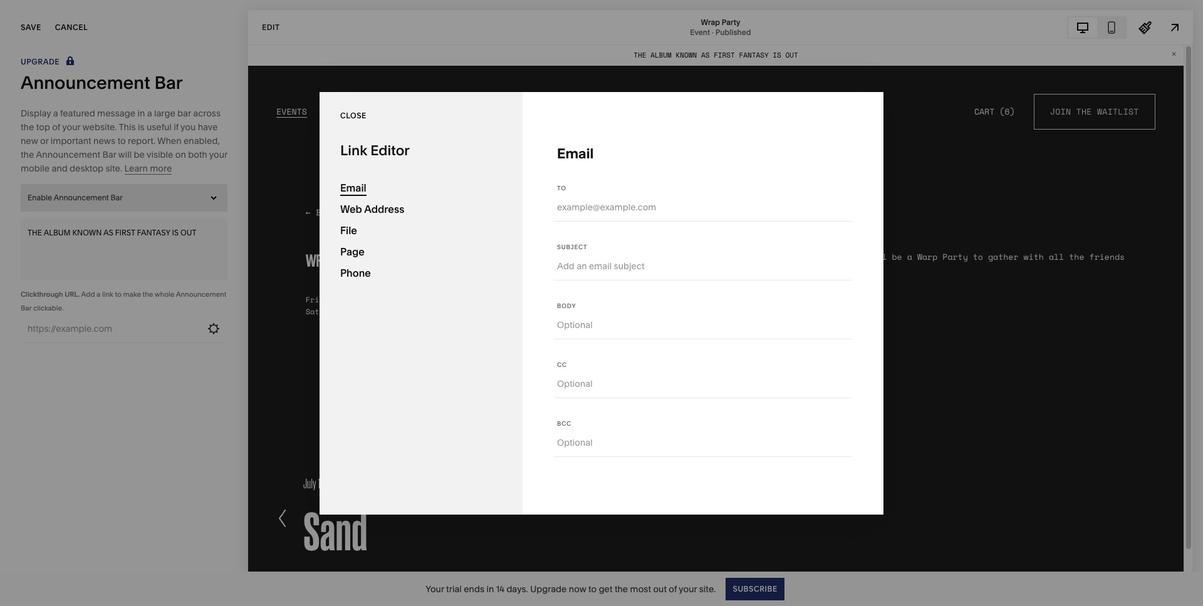 Task type: vqa. For each thing, say whether or not it's contained in the screenshot.
Color
no



Task type: locate. For each thing, give the bounding box(es) containing it.
0 vertical spatial site.
[[106, 163, 122, 174]]

announcement down important at the top left of page
[[36, 149, 100, 160]]

bar up "large"
[[154, 72, 183, 93]]

now
[[569, 584, 586, 595]]

bar inside display a featured message in a large bar across the top of your website. this is useful if you have new or important news to report. when enabled, the announcement bar will be visible on both your mobile and desktop site.
[[102, 149, 116, 160]]

the up new on the top left of the page
[[21, 122, 34, 133]]

your up important at the top left of page
[[62, 122, 80, 133]]

·
[[712, 27, 714, 37]]

0 vertical spatial email
[[557, 145, 594, 162]]

upgrade left now
[[530, 584, 567, 595]]

to right "link"
[[115, 290, 121, 299]]

https://example.com text field
[[28, 315, 202, 343]]

1 horizontal spatial upgrade
[[530, 584, 567, 595]]

site. right 'out'
[[699, 584, 716, 595]]

your
[[62, 122, 80, 133], [209, 149, 227, 160], [679, 584, 697, 595]]

or
[[40, 135, 49, 147]]

0 horizontal spatial upgrade
[[21, 57, 60, 66]]

announcement down desktop
[[54, 193, 109, 202]]

on
[[175, 149, 186, 160]]

email up web
[[340, 181, 366, 194]]

Subject text field
[[557, 252, 849, 280]]

1 vertical spatial upgrade
[[530, 584, 567, 595]]

to inside display a featured message in a large bar across the top of your website. this is useful if you have new or important news to report. when enabled, the announcement bar will be visible on both your mobile and desktop site.
[[117, 135, 126, 147]]

fantasy
[[137, 228, 170, 238]]

bar
[[154, 72, 183, 93], [102, 149, 116, 160], [111, 193, 123, 202], [21, 304, 32, 313]]

to inside add a link to make the whole announcement bar clickable.
[[115, 290, 121, 299]]

edit
[[262, 22, 280, 32]]

a right display
[[53, 108, 58, 119]]

1 vertical spatial to
[[115, 290, 121, 299]]

site.
[[106, 163, 122, 174], [699, 584, 716, 595]]

dialog containing link editor
[[320, 92, 884, 515]]

your right 'out'
[[679, 584, 697, 595]]

web address
[[340, 203, 404, 215]]

of right top
[[52, 122, 60, 133]]

0 vertical spatial your
[[62, 122, 80, 133]]

wrap party event · published
[[690, 17, 751, 37]]

in
[[138, 108, 145, 119], [487, 584, 494, 595]]

bar down "news"
[[102, 149, 116, 160]]

to left get
[[589, 584, 597, 595]]

close button
[[340, 105, 367, 127]]

clickthrough
[[21, 290, 63, 299]]

cc
[[557, 361, 567, 368]]

BCC text field
[[557, 429, 849, 457]]

bar
[[177, 108, 191, 119]]

announcement right whole
[[176, 290, 226, 299]]

save button
[[21, 14, 41, 41]]

2 horizontal spatial a
[[147, 108, 152, 119]]

dialog
[[320, 92, 884, 515]]

1 vertical spatial site.
[[699, 584, 716, 595]]

clickable.
[[33, 304, 64, 313]]

more
[[150, 163, 172, 174]]

0 vertical spatial in
[[138, 108, 145, 119]]

cancel
[[55, 23, 88, 32]]

a left "large"
[[147, 108, 152, 119]]

of right 'out'
[[669, 584, 677, 595]]

web address link
[[340, 198, 502, 220]]

album
[[44, 228, 71, 238]]

1 horizontal spatial in
[[487, 584, 494, 595]]

0 horizontal spatial of
[[52, 122, 60, 133]]

out
[[653, 584, 667, 595]]

tab list
[[1069, 17, 1126, 37]]

email up 'to'
[[557, 145, 594, 162]]

this
[[119, 122, 136, 133]]

a
[[53, 108, 58, 119], [147, 108, 152, 119], [97, 290, 100, 299]]

1 vertical spatial of
[[669, 584, 677, 595]]

in left the 14
[[487, 584, 494, 595]]

will
[[118, 149, 132, 160]]

bar up the album known as first fantasy is out
[[111, 193, 123, 202]]

0 horizontal spatial a
[[53, 108, 58, 119]]

to
[[117, 135, 126, 147], [115, 290, 121, 299], [589, 584, 597, 595]]

your right both
[[209, 149, 227, 160]]

1 horizontal spatial your
[[209, 149, 227, 160]]

to up will
[[117, 135, 126, 147]]

1 horizontal spatial site.
[[699, 584, 716, 595]]

1 vertical spatial email
[[340, 181, 366, 194]]

email
[[557, 145, 594, 162], [340, 181, 366, 194]]

the right make
[[143, 290, 153, 299]]

announcement bar
[[21, 72, 183, 93]]

a left "link"
[[97, 290, 100, 299]]

phone
[[340, 267, 371, 279]]

upgrade down save button
[[21, 57, 60, 66]]

website.
[[82, 122, 117, 133]]

save
[[21, 23, 41, 32]]

link
[[340, 142, 367, 159]]

news
[[93, 135, 115, 147]]

0 horizontal spatial site.
[[106, 163, 122, 174]]

site. down will
[[106, 163, 122, 174]]

0 vertical spatial to
[[117, 135, 126, 147]]

2 vertical spatial your
[[679, 584, 697, 595]]

upgrade
[[21, 57, 60, 66], [530, 584, 567, 595]]

have
[[198, 122, 218, 133]]

across
[[193, 108, 221, 119]]

most
[[630, 584, 651, 595]]

0 horizontal spatial in
[[138, 108, 145, 119]]

bar down 'clickthrough'
[[21, 304, 32, 313]]

page link
[[340, 241, 502, 262]]

display
[[21, 108, 51, 119]]

0 vertical spatial upgrade
[[21, 57, 60, 66]]

upgrade button
[[21, 55, 77, 69]]

a inside add a link to make the whole announcement bar clickable.
[[97, 290, 100, 299]]

in up is
[[138, 108, 145, 119]]

message
[[97, 108, 135, 119]]

1 horizontal spatial of
[[669, 584, 677, 595]]

learn
[[124, 163, 148, 174]]

announcement
[[21, 72, 150, 93], [36, 149, 100, 160], [54, 193, 109, 202], [176, 290, 226, 299]]

1 vertical spatial in
[[487, 584, 494, 595]]

1 horizontal spatial a
[[97, 290, 100, 299]]

mobile
[[21, 163, 50, 174]]

a for featured
[[53, 108, 58, 119]]

the
[[21, 122, 34, 133], [21, 149, 34, 160], [143, 290, 153, 299], [615, 584, 628, 595]]

0 vertical spatial of
[[52, 122, 60, 133]]

page
[[340, 245, 365, 258]]

the right get
[[615, 584, 628, 595]]



Task type: describe. For each thing, give the bounding box(es) containing it.
enable announcement bar
[[28, 193, 123, 202]]

add a link to make the whole announcement bar clickable.
[[21, 290, 226, 313]]

email link
[[340, 177, 502, 198]]

site. inside display a featured message in a large bar across the top of your website. this is useful if you have new or important news to report. when enabled, the announcement bar will be visible on both your mobile and desktop site.
[[106, 163, 122, 174]]

of inside display a featured message in a large bar across the top of your website. this is useful if you have new or important news to report. when enabled, the announcement bar will be visible on both your mobile and desktop site.
[[52, 122, 60, 133]]

bar inside add a link to make the whole announcement bar clickable.
[[21, 304, 32, 313]]

trial
[[446, 584, 462, 595]]

1 horizontal spatial email
[[557, 145, 594, 162]]

party
[[722, 17, 740, 27]]

as
[[103, 228, 113, 238]]

both
[[188, 149, 207, 160]]

enable
[[28, 193, 52, 202]]

14
[[496, 584, 505, 595]]

new
[[21, 135, 38, 147]]

is
[[172, 228, 179, 238]]

the album known as first fantasy is out
[[28, 228, 196, 238]]

visible
[[147, 149, 173, 160]]

the down new on the top left of the page
[[21, 149, 34, 160]]

important
[[51, 135, 91, 147]]

event
[[690, 27, 710, 37]]

desktop
[[70, 163, 103, 174]]

whole
[[155, 290, 174, 299]]

announcement up featured
[[21, 72, 150, 93]]

wrap
[[701, 17, 720, 27]]

learn more link
[[124, 163, 172, 175]]

published
[[716, 27, 751, 37]]

2 horizontal spatial your
[[679, 584, 697, 595]]

your trial ends in 14 days. upgrade now to get the most out of your site.
[[426, 584, 716, 595]]

the
[[28, 228, 42, 238]]

link
[[102, 290, 113, 299]]

link editor
[[340, 142, 410, 159]]

address
[[364, 203, 404, 215]]

learn more
[[124, 163, 172, 174]]

your
[[426, 584, 444, 595]]

add
[[81, 290, 95, 299]]

large
[[154, 108, 175, 119]]

is
[[138, 122, 145, 133]]

url.
[[65, 290, 80, 299]]

Body text field
[[557, 318, 849, 332]]

close
[[340, 111, 367, 120]]

To text field
[[557, 193, 849, 221]]

useful
[[147, 122, 172, 133]]

edit button
[[254, 16, 288, 39]]

out
[[181, 228, 196, 238]]

phone link
[[340, 262, 502, 284]]

web
[[340, 203, 362, 215]]

enabled,
[[184, 135, 220, 147]]

CC text field
[[557, 370, 849, 398]]

when
[[157, 135, 181, 147]]

2 vertical spatial to
[[589, 584, 597, 595]]

bcc
[[557, 420, 572, 427]]

and
[[52, 163, 68, 174]]

be
[[134, 149, 145, 160]]

0 horizontal spatial your
[[62, 122, 80, 133]]

in inside display a featured message in a large bar across the top of your website. this is useful if you have new or important news to report. when enabled, the announcement bar will be visible on both your mobile and desktop site.
[[138, 108, 145, 119]]

a for link
[[97, 290, 100, 299]]

subject
[[557, 243, 587, 250]]

make
[[123, 290, 141, 299]]

file link
[[340, 220, 502, 241]]

clickthrough url.
[[21, 290, 80, 299]]

announcement inside display a featured message in a large bar across the top of your website. this is useful if you have new or important news to report. when enabled, the announcement bar will be visible on both your mobile and desktop site.
[[36, 149, 100, 160]]

0 horizontal spatial email
[[340, 181, 366, 194]]

the inside add a link to make the whole announcement bar clickable.
[[143, 290, 153, 299]]

top
[[36, 122, 50, 133]]

settings heavy icon image
[[207, 322, 221, 336]]

featured
[[60, 108, 95, 119]]

first
[[115, 228, 135, 238]]

announcement inside add a link to make the whole announcement bar clickable.
[[176, 290, 226, 299]]

file
[[340, 224, 357, 237]]

body
[[557, 302, 576, 309]]

editor
[[371, 142, 410, 159]]

to
[[557, 185, 566, 191]]

get
[[599, 584, 613, 595]]

if
[[174, 122, 179, 133]]

1 vertical spatial your
[[209, 149, 227, 160]]

you
[[181, 122, 196, 133]]

days.
[[507, 584, 528, 595]]

known
[[72, 228, 102, 238]]

report.
[[128, 135, 155, 147]]

upgrade inside upgrade button
[[21, 57, 60, 66]]

display a featured message in a large bar across the top of your website. this is useful if you have new or important news to report. when enabled, the announcement bar will be visible on both your mobile and desktop site.
[[21, 108, 227, 174]]

cancel button
[[55, 14, 88, 41]]

ends
[[464, 584, 484, 595]]



